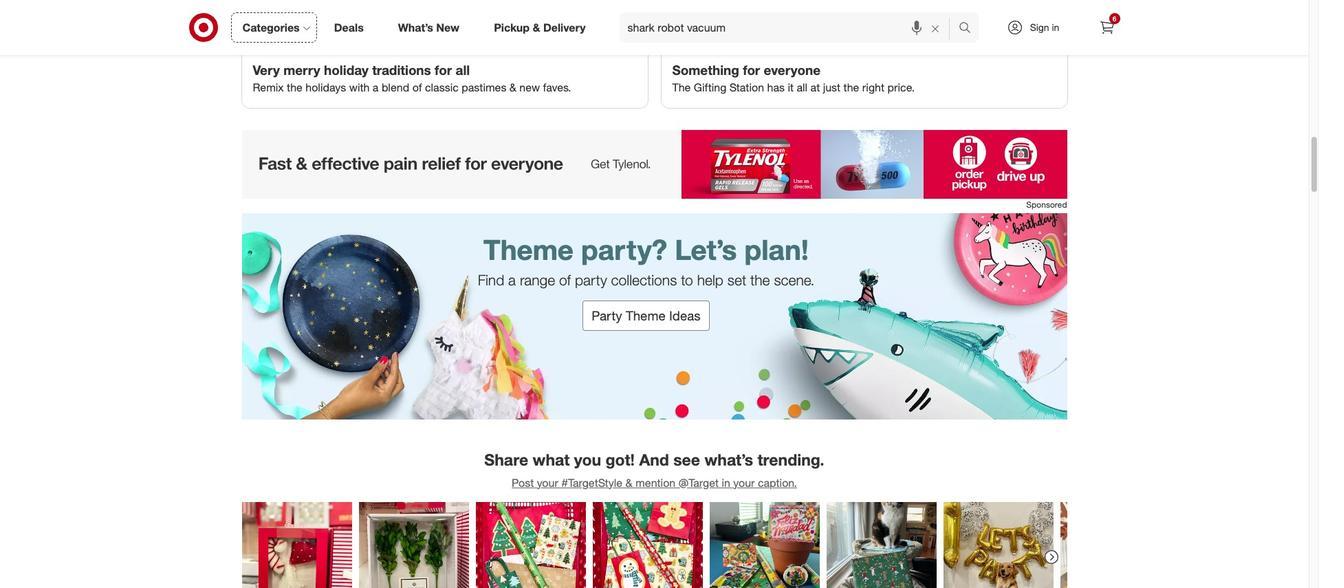 Task type: describe. For each thing, give the bounding box(es) containing it.
range
[[520, 271, 555, 289]]

6
[[1113, 14, 1117, 23]]

blend
[[382, 80, 410, 94]]

categories
[[243, 20, 300, 34]]

user image by @jess.trevi image
[[944, 503, 1054, 588]]

very
[[253, 62, 280, 78]]

price.
[[888, 80, 915, 94]]

all inside very merry holiday traditions for all remix the holidays with a blend of classic pastimes & new faves.
[[456, 62, 470, 78]]

6 link
[[1092, 12, 1123, 43]]

@target
[[679, 476, 719, 490]]

of inside very merry holiday traditions for all remix the holidays with a blend of classic pastimes & new faves.
[[413, 80, 422, 94]]

user image by @busybeezplay image
[[1061, 503, 1171, 588]]

party theme ideas button
[[583, 301, 710, 331]]

post your #targetstyle & mention @target in your caption. link
[[512, 476, 797, 490]]

ideas
[[670, 308, 701, 323]]

mention
[[636, 476, 676, 490]]

all inside something for everyone the gifting station has it all at just the right price.
[[797, 80, 808, 94]]

share
[[485, 450, 529, 469]]

classic
[[425, 80, 459, 94]]

holidays
[[306, 80, 346, 94]]

what's new link
[[387, 12, 477, 43]]

a inside theme party? let's plan! find a range of party collections to help set the scene.
[[509, 271, 516, 289]]

1 your from the left
[[537, 476, 559, 490]]

and
[[639, 450, 669, 469]]

you
[[574, 450, 601, 469]]

search
[[953, 22, 986, 35]]

traditions
[[372, 62, 431, 78]]

very merry holiday traditions for all remix the holidays with a blend of classic pastimes & new faves.
[[253, 62, 572, 94]]

new
[[520, 80, 540, 94]]

the inside something for everyone the gifting station has it all at just the right price.
[[844, 80, 860, 94]]

what's
[[705, 450, 754, 469]]

with
[[349, 80, 370, 94]]

something
[[673, 62, 740, 78]]

gifting
[[694, 80, 727, 94]]

got!
[[606, 450, 635, 469]]

pickup & delivery link
[[482, 12, 603, 43]]

0 vertical spatial in
[[1052, 21, 1060, 33]]

for inside very merry holiday traditions for all remix the holidays with a blend of classic pastimes & new faves.
[[435, 62, 452, 78]]

sign in
[[1030, 21, 1060, 33]]

collections
[[611, 271, 677, 289]]

theme inside theme party? let's plan! find a range of party collections to help set the scene.
[[484, 232, 574, 267]]

something for everyone the gifting station has it all at just the right price.
[[673, 62, 915, 94]]

faves.
[[543, 80, 572, 94]]

merry
[[284, 62, 320, 78]]

what's new
[[398, 20, 460, 34]]

1 horizontal spatial &
[[533, 20, 540, 34]]

gifting station image
[[662, 0, 1068, 52]]

to
[[681, 271, 693, 289]]

search button
[[953, 12, 986, 45]]

party
[[592, 308, 623, 323]]

pickup & delivery
[[494, 20, 586, 34]]

advertisement region
[[242, 130, 1068, 199]]

sponsored
[[1027, 199, 1068, 210]]

see
[[674, 450, 700, 469]]

let's
[[675, 232, 737, 267]]

plan!
[[745, 232, 809, 267]]

deals
[[334, 20, 364, 34]]

2 your from the left
[[734, 476, 755, 490]]

right
[[863, 80, 885, 94]]



Task type: locate. For each thing, give the bounding box(es) containing it.
user image by @mireyalovesnkotb image
[[710, 503, 820, 588]]

trending.
[[758, 450, 825, 469]]

the
[[673, 80, 691, 94]]

& left new
[[510, 80, 517, 94]]

the right 'set'
[[751, 271, 770, 289]]

share what you got! and see what's trending. post your #targetstyle & mention @target in your caption.
[[485, 450, 825, 490]]

0 vertical spatial of
[[413, 80, 422, 94]]

of right blend
[[413, 80, 422, 94]]

#targetstyle
[[562, 476, 623, 490]]

deals link
[[323, 12, 381, 43]]

everyone
[[764, 62, 821, 78]]

2 horizontal spatial the
[[844, 80, 860, 94]]

theme up range
[[484, 232, 574, 267]]

help
[[697, 271, 724, 289]]

of inside theme party? let's plan! find a range of party collections to help set the scene.
[[559, 271, 571, 289]]

& inside share what you got! and see what's trending. post your #targetstyle & mention @target in your caption.
[[626, 476, 633, 490]]

remix
[[253, 80, 284, 94]]

pickup
[[494, 20, 530, 34]]

set
[[728, 271, 747, 289]]

1 horizontal spatial all
[[797, 80, 808, 94]]

1 vertical spatial in
[[722, 476, 731, 490]]

pastimes
[[462, 80, 507, 94]]

0 horizontal spatial of
[[413, 80, 422, 94]]

0 horizontal spatial a
[[373, 80, 379, 94]]

the right just
[[844, 80, 860, 94]]

the inside very merry holiday traditions for all remix the holidays with a blend of classic pastimes & new faves.
[[287, 80, 303, 94]]

1 user image by @retailtherapywithashley image from the left
[[476, 503, 586, 588]]

for up station on the right top
[[743, 62, 761, 78]]

the down 'merry'
[[287, 80, 303, 94]]

all
[[456, 62, 470, 78], [797, 80, 808, 94]]

of left party
[[559, 271, 571, 289]]

holiday
[[324, 62, 369, 78]]

a
[[373, 80, 379, 94], [509, 271, 516, 289]]

a right with
[[373, 80, 379, 94]]

0 horizontal spatial in
[[722, 476, 731, 490]]

0 horizontal spatial your
[[537, 476, 559, 490]]

theme party? let's plan! find a range of party collections to help set the scene.
[[478, 232, 815, 289]]

in down what's
[[722, 476, 731, 490]]

user image by @retailtherapywithashley image down post your #targetstyle & mention @target in your caption. 'link'
[[593, 503, 703, 588]]

sign
[[1030, 21, 1050, 33]]

delivery
[[544, 20, 586, 34]]

user image by @shoppwithjasss image
[[242, 503, 352, 588], [359, 503, 469, 588]]

0 horizontal spatial all
[[456, 62, 470, 78]]

caption.
[[758, 476, 797, 490]]

1 horizontal spatial for
[[743, 62, 761, 78]]

0 horizontal spatial theme
[[484, 232, 574, 267]]

in inside share what you got! and see what's trending. post your #targetstyle & mention @target in your caption.
[[722, 476, 731, 490]]

post
[[512, 476, 534, 490]]

has
[[768, 80, 785, 94]]

of
[[413, 80, 422, 94], [559, 271, 571, 289]]

0 vertical spatial all
[[456, 62, 470, 78]]

0 horizontal spatial user image by @retailtherapywithashley image
[[476, 503, 586, 588]]

& right pickup
[[533, 20, 540, 34]]

1 vertical spatial &
[[510, 80, 517, 94]]

2 user image by @retailtherapywithashley image from the left
[[593, 503, 703, 588]]

what's
[[398, 20, 433, 34]]

scene.
[[774, 271, 815, 289]]

the
[[287, 80, 303, 94], [844, 80, 860, 94], [751, 271, 770, 289]]

in
[[1052, 21, 1060, 33], [722, 476, 731, 490]]

for inside something for everyone the gifting station has it all at just the right price.
[[743, 62, 761, 78]]

user image by @retailtherapywithashley image
[[476, 503, 586, 588], [593, 503, 703, 588]]

1 horizontal spatial user image by @shoppwithjasss image
[[359, 503, 469, 588]]

sign in link
[[995, 12, 1081, 43]]

in right sign
[[1052, 21, 1060, 33]]

station
[[730, 80, 764, 94]]

your down what's
[[734, 476, 755, 490]]

party theme ideas
[[592, 308, 701, 323]]

for up classic
[[435, 62, 452, 78]]

all up classic
[[456, 62, 470, 78]]

&
[[533, 20, 540, 34], [510, 80, 517, 94], [626, 476, 633, 490]]

your down what
[[537, 476, 559, 490]]

& inside very merry holiday traditions for all remix the holidays with a blend of classic pastimes & new faves.
[[510, 80, 517, 94]]

a right find
[[509, 271, 516, 289]]

1 vertical spatial all
[[797, 80, 808, 94]]

categories link
[[231, 12, 317, 43]]

0 horizontal spatial for
[[435, 62, 452, 78]]

2 for from the left
[[743, 62, 761, 78]]

1 horizontal spatial theme
[[626, 308, 666, 323]]

user image by @catsontap image
[[827, 503, 937, 588]]

1 horizontal spatial the
[[751, 271, 770, 289]]

1 horizontal spatial user image by @retailtherapywithashley image
[[593, 503, 703, 588]]

for
[[435, 62, 452, 78], [743, 62, 761, 78]]

2 vertical spatial &
[[626, 476, 633, 490]]

1 vertical spatial a
[[509, 271, 516, 289]]

0 horizontal spatial &
[[510, 80, 517, 94]]

all right it
[[797, 80, 808, 94]]

1 horizontal spatial a
[[509, 271, 516, 289]]

0 horizontal spatial the
[[287, 80, 303, 94]]

theme inside button
[[626, 308, 666, 323]]

1 for from the left
[[435, 62, 452, 78]]

& down got!
[[626, 476, 633, 490]]

party?
[[582, 232, 667, 267]]

1 vertical spatial theme
[[626, 308, 666, 323]]

1 user image by @shoppwithjasss image from the left
[[242, 503, 352, 588]]

2 horizontal spatial &
[[626, 476, 633, 490]]

theme down collections
[[626, 308, 666, 323]]

user image by @retailtherapywithashley image down post
[[476, 503, 586, 588]]

party
[[575, 271, 607, 289]]

1 horizontal spatial in
[[1052, 21, 1060, 33]]

it
[[788, 80, 794, 94]]

What can we help you find? suggestions appear below search field
[[620, 12, 962, 43]]

0 vertical spatial theme
[[484, 232, 574, 267]]

0 vertical spatial &
[[533, 20, 540, 34]]

find
[[478, 271, 505, 289]]

2 user image by @shoppwithjasss image from the left
[[359, 503, 469, 588]]

new
[[436, 20, 460, 34]]

at
[[811, 80, 820, 94]]

1 vertical spatial of
[[559, 271, 571, 289]]

just
[[823, 80, 841, 94]]

what
[[533, 450, 570, 469]]

0 vertical spatial a
[[373, 80, 379, 94]]

the inside theme party? let's plan! find a range of party collections to help set the scene.
[[751, 271, 770, 289]]

your
[[537, 476, 559, 490], [734, 476, 755, 490]]

1 horizontal spatial your
[[734, 476, 755, 490]]

theme
[[484, 232, 574, 267], [626, 308, 666, 323]]

a inside very merry holiday traditions for all remix the holidays with a blend of classic pastimes & new faves.
[[373, 80, 379, 94]]

1 horizontal spatial of
[[559, 271, 571, 289]]

0 horizontal spatial user image by @shoppwithjasss image
[[242, 503, 352, 588]]



Task type: vqa. For each thing, say whether or not it's contained in the screenshot.
Specifications DROPDOWN BUTTON at the top of page
no



